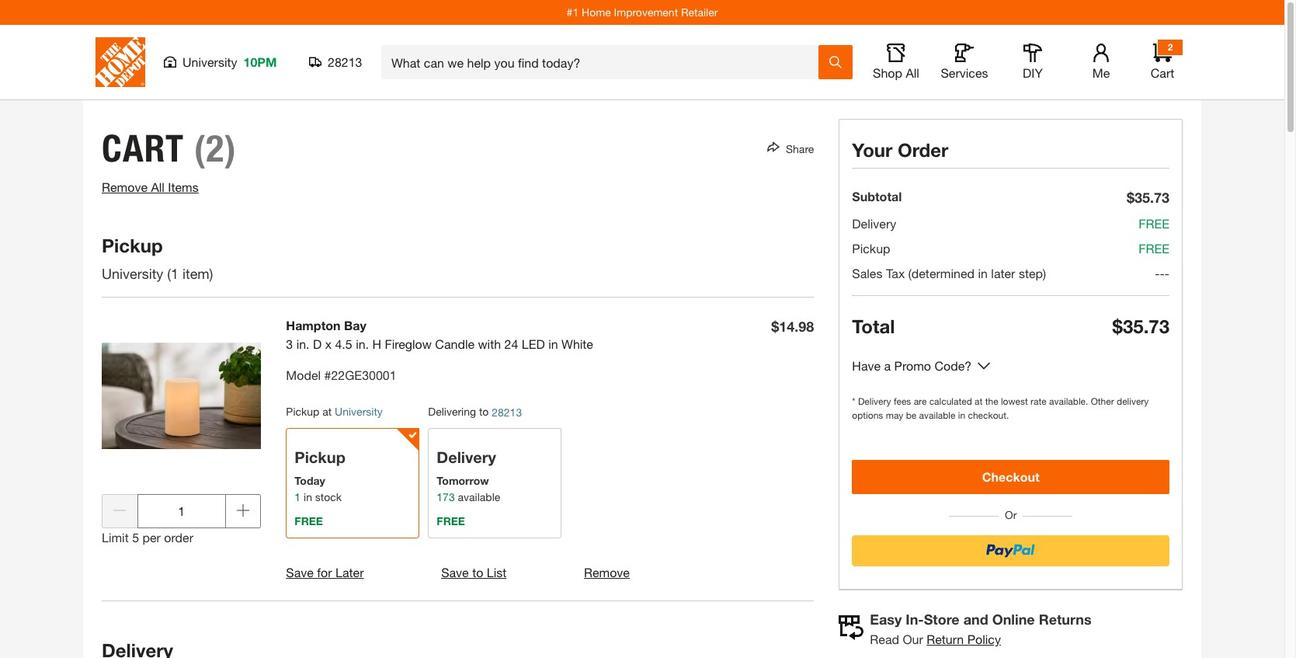 Task type: vqa. For each thing, say whether or not it's contained in the screenshot.
28213 within button
yes



Task type: locate. For each thing, give the bounding box(es) containing it.
1 horizontal spatial 1
[[295, 490, 301, 503]]

0 vertical spatial university
[[183, 54, 237, 69]]

1 vertical spatial remove
[[584, 565, 630, 580]]

$35.73 up ---
[[1127, 189, 1170, 206]]

$35.73
[[1127, 189, 1170, 206], [1113, 315, 1170, 337]]

3
[[286, 336, 293, 351]]

save to list
[[441, 565, 507, 580]]

0 horizontal spatial in.
[[297, 336, 310, 351]]

all left the 'items'
[[151, 179, 165, 194]]

candle
[[435, 336, 475, 351]]

at left university button
[[323, 405, 332, 418]]

subtotal
[[853, 189, 902, 204]]

2 horizontal spatial university
[[335, 405, 383, 418]]

1 horizontal spatial save
[[441, 565, 469, 580]]

2 vertical spatial delivery
[[437, 448, 497, 466]]

in down today
[[304, 490, 312, 503]]

all for shop
[[906, 65, 920, 80]]

delivery
[[853, 216, 897, 231], [859, 396, 892, 407], [437, 448, 497, 466]]

have a promo code?
[[853, 358, 972, 373]]

1 vertical spatial available
[[458, 490, 501, 503]]

to inside button
[[473, 565, 484, 580]]

and
[[964, 611, 989, 628]]

0 horizontal spatial available
[[458, 490, 501, 503]]

limit
[[102, 530, 129, 545]]

#1 home improvement retailer
[[567, 5, 718, 19]]

share link
[[780, 142, 815, 155]]

available down tomorrow
[[458, 490, 501, 503]]

3 - from the left
[[1165, 266, 1170, 281]]

policy
[[968, 632, 1002, 646]]

pickup
[[102, 235, 163, 256], [853, 241, 891, 256], [286, 405, 320, 418], [295, 448, 346, 466]]

1 vertical spatial 28213
[[492, 406, 522, 419]]

to left list
[[473, 565, 484, 580]]

1 vertical spatial all
[[151, 179, 165, 194]]

in
[[979, 266, 988, 281], [549, 336, 558, 351], [959, 409, 966, 421], [304, 490, 312, 503]]

None text field
[[137, 494, 226, 529]]

0 vertical spatial available
[[920, 409, 956, 421]]

to inside delivering to 28213
[[479, 405, 489, 418]]

fees
[[894, 396, 912, 407]]

are
[[914, 396, 927, 407]]

decrement image
[[114, 504, 126, 517]]

cart
[[102, 126, 184, 171]]

delivery for delivery tomorrow 173 available
[[437, 448, 497, 466]]

save for save to list
[[441, 565, 469, 580]]

easy
[[871, 611, 902, 628]]

to
[[479, 405, 489, 418], [473, 565, 484, 580]]

save for later
[[286, 565, 364, 580]]

code?
[[935, 358, 972, 373]]

save for save for later
[[286, 565, 314, 580]]

2 vertical spatial university
[[335, 405, 383, 418]]

delivery down subtotal
[[853, 216, 897, 231]]

save inside button
[[441, 565, 469, 580]]

your order
[[853, 139, 949, 161]]

1 vertical spatial to
[[473, 565, 484, 580]]

1 horizontal spatial available
[[920, 409, 956, 421]]

hampton
[[286, 318, 341, 333]]

in right the led
[[549, 336, 558, 351]]

all right shop
[[906, 65, 920, 80]]

read
[[871, 632, 900, 646]]

checkout button
[[853, 460, 1170, 494]]

in. left h
[[356, 336, 369, 351]]

all inside button
[[906, 65, 920, 80]]

1 horizontal spatial 28213
[[492, 406, 522, 419]]

pickup at university
[[286, 405, 383, 418]]

to left 28213 link
[[479, 405, 489, 418]]

increment image
[[237, 504, 249, 517]]

0 horizontal spatial save
[[286, 565, 314, 580]]

in inside pickup today 1 in stock
[[304, 490, 312, 503]]

0 horizontal spatial at
[[323, 405, 332, 418]]

delivery up tomorrow
[[437, 448, 497, 466]]

hampton bay 3 in. d x 4.5 in. h fireglow candle with 24 led in white
[[286, 318, 594, 351]]

28213 inside button
[[328, 54, 362, 69]]

our
[[903, 632, 924, 646]]

in.
[[297, 336, 310, 351], [356, 336, 369, 351]]

delivery tomorrow 173 available
[[437, 448, 501, 503]]

0 vertical spatial 1
[[171, 265, 179, 282]]

1 for pickup
[[295, 490, 301, 503]]

pickup up university ( 1 item )
[[102, 235, 163, 256]]

university ( 1 item )
[[102, 265, 217, 282]]

in down calculated
[[959, 409, 966, 421]]

university down 22ge30001
[[335, 405, 383, 418]]

in. right 3
[[297, 336, 310, 351]]

2 - from the left
[[1160, 266, 1165, 281]]

delivery inside * delivery fees are calculated at the lowest rate available. other delivery options may be available in checkout.
[[859, 396, 892, 407]]

stock
[[315, 490, 342, 503]]

1 inside pickup today 1 in stock
[[295, 490, 301, 503]]

---
[[1156, 266, 1170, 281]]

retailer
[[681, 5, 718, 19]]

diy
[[1023, 65, 1043, 80]]

0 vertical spatial to
[[479, 405, 489, 418]]

remove for remove
[[584, 565, 630, 580]]

d
[[313, 336, 322, 351]]

sales tax (determined in later step)
[[853, 266, 1047, 281]]

save
[[286, 565, 314, 580], [441, 565, 469, 580]]

-
[[1156, 266, 1161, 281], [1160, 266, 1165, 281], [1165, 266, 1170, 281]]

remove all items
[[102, 179, 199, 194]]

1 down today
[[295, 490, 301, 503]]

delivery inside the 'delivery tomorrow 173 available'
[[437, 448, 497, 466]]

delivery up options
[[859, 396, 892, 407]]

may
[[886, 409, 904, 421]]

save to list button
[[441, 564, 507, 582]]

0 vertical spatial $35.73
[[1127, 189, 1170, 206]]

4.5
[[335, 336, 353, 351]]

1 horizontal spatial remove
[[584, 565, 630, 580]]

0 horizontal spatial 1
[[171, 265, 179, 282]]

1 horizontal spatial at
[[975, 396, 983, 407]]

tomorrow
[[437, 474, 489, 487]]

0 vertical spatial all
[[906, 65, 920, 80]]

0 horizontal spatial remove
[[102, 179, 148, 194]]

0 horizontal spatial university
[[102, 265, 163, 282]]

cart
[[1151, 65, 1175, 80]]

the
[[986, 396, 999, 407]]

1 vertical spatial university
[[102, 265, 163, 282]]

university left 10pm
[[183, 54, 237, 69]]

available down calculated
[[920, 409, 956, 421]]

save left list
[[441, 565, 469, 580]]

1 horizontal spatial in.
[[356, 336, 369, 351]]

0 horizontal spatial all
[[151, 179, 165, 194]]

1 vertical spatial 1
[[295, 490, 301, 503]]

1 left "item" on the left top of page
[[171, 265, 179, 282]]

1 horizontal spatial university
[[183, 54, 237, 69]]

1 vertical spatial delivery
[[859, 396, 892, 407]]

0 vertical spatial 28213
[[328, 54, 362, 69]]

home
[[582, 5, 611, 19]]

product image
[[102, 316, 261, 476]]

in inside * delivery fees are calculated at the lowest rate available. other delivery options may be available in checkout.
[[959, 409, 966, 421]]

available inside the 'delivery tomorrow 173 available'
[[458, 490, 501, 503]]

1 vertical spatial $35.73
[[1113, 315, 1170, 337]]

173
[[437, 490, 455, 503]]

2 save from the left
[[441, 565, 469, 580]]

0 horizontal spatial 28213
[[328, 54, 362, 69]]

at left the
[[975, 396, 983, 407]]

university left (
[[102, 265, 163, 282]]

remove all items link
[[102, 179, 199, 194]]

return policy link
[[927, 632, 1002, 646]]

to for 28213
[[479, 405, 489, 418]]

save inside button
[[286, 565, 314, 580]]

1 save from the left
[[286, 565, 314, 580]]

* delivery fees are calculated at the lowest rate available. other delivery options may be available in checkout.
[[853, 396, 1149, 421]]

for
[[317, 565, 332, 580]]

cart (2)
[[102, 126, 237, 171]]

university
[[183, 54, 237, 69], [102, 265, 163, 282], [335, 405, 383, 418]]

2
[[1168, 41, 1174, 53]]

(
[[167, 265, 171, 282]]

1 horizontal spatial all
[[906, 65, 920, 80]]

in left the later
[[979, 266, 988, 281]]

remove
[[102, 179, 148, 194], [584, 565, 630, 580]]

$35.73 down ---
[[1113, 315, 1170, 337]]

university button
[[335, 405, 383, 418]]

later
[[992, 266, 1016, 281]]

0 vertical spatial delivery
[[853, 216, 897, 231]]

save left for
[[286, 565, 314, 580]]

0 vertical spatial remove
[[102, 179, 148, 194]]



Task type: describe. For each thing, give the bounding box(es) containing it.
1 in. from the left
[[297, 336, 310, 351]]

shop all button
[[872, 44, 922, 81]]

available.
[[1050, 396, 1089, 407]]

or
[[999, 508, 1023, 521]]

pickup today 1 in stock
[[295, 448, 346, 503]]

sales
[[853, 266, 883, 281]]

available inside * delivery fees are calculated at the lowest rate available. other delivery options may be available in checkout.
[[920, 409, 956, 421]]

#
[[324, 368, 331, 382]]

shop
[[873, 65, 903, 80]]

other
[[1091, 396, 1115, 407]]

limit 5 per order
[[102, 530, 193, 545]]

delivering
[[428, 405, 476, 418]]

h
[[373, 336, 382, 351]]

options
[[853, 409, 884, 421]]

*
[[853, 396, 856, 407]]

easy in-store and online returns read our return policy
[[871, 611, 1092, 646]]

item
[[183, 265, 210, 282]]

per
[[143, 530, 161, 545]]

at inside * delivery fees are calculated at the lowest rate available. other delivery options may be available in checkout.
[[975, 396, 983, 407]]

in inside hampton bay 3 in. d x 4.5 in. h fireglow candle with 24 led in white
[[549, 336, 558, 351]]

university 10pm
[[183, 54, 277, 69]]

tax
[[886, 266, 905, 281]]

in-
[[906, 611, 924, 628]]

services
[[941, 65, 989, 80]]

1 for university
[[171, 265, 179, 282]]

me button
[[1077, 44, 1127, 81]]

1 - from the left
[[1156, 266, 1161, 281]]

model
[[286, 368, 321, 382]]

step)
[[1019, 266, 1047, 281]]

lowest
[[1002, 396, 1029, 407]]

model # 22ge30001
[[286, 368, 397, 382]]

have a promo code? link
[[853, 357, 972, 376]]

total
[[853, 315, 895, 337]]

pickup down the model on the left bottom
[[286, 405, 320, 418]]

$14.98
[[772, 318, 815, 335]]

What can we help you find today? search field
[[392, 46, 818, 78]]

2 in. from the left
[[356, 336, 369, 351]]

delivery
[[1117, 396, 1149, 407]]

$35.73 for total
[[1113, 315, 1170, 337]]

(determined
[[909, 266, 975, 281]]

cart 2
[[1151, 41, 1175, 80]]

10pm
[[244, 54, 277, 69]]

white
[[562, 336, 594, 351]]

28213 button
[[309, 54, 363, 70]]

)
[[210, 265, 213, 282]]

list
[[487, 565, 507, 580]]

5
[[132, 530, 139, 545]]

store
[[924, 611, 960, 628]]

pickup up today
[[295, 448, 346, 466]]

pickup up the "sales"
[[853, 241, 891, 256]]

be
[[907, 409, 917, 421]]

delivery for delivery
[[853, 216, 897, 231]]

#1
[[567, 5, 579, 19]]

remove for remove all items
[[102, 179, 148, 194]]

led
[[522, 336, 545, 351]]

a
[[885, 358, 891, 373]]

today
[[295, 474, 325, 487]]

bay
[[344, 318, 367, 333]]

online
[[993, 611, 1035, 628]]

the home depot logo image
[[96, 37, 145, 87]]

shop all
[[873, 65, 920, 80]]

promo
[[895, 358, 932, 373]]

your
[[853, 139, 893, 161]]

order
[[898, 139, 949, 161]]

(2)
[[194, 126, 237, 171]]

checkout.
[[969, 409, 1010, 421]]

rate
[[1031, 396, 1047, 407]]

returns
[[1039, 611, 1092, 628]]

university for university 10pm
[[183, 54, 237, 69]]

24
[[505, 336, 519, 351]]

$35.73 for subtotal
[[1127, 189, 1170, 206]]

28213 inside delivering to 28213
[[492, 406, 522, 419]]

save for later button
[[286, 563, 364, 582]]

improvement
[[614, 5, 678, 19]]

delivering to 28213
[[428, 405, 522, 419]]

university for university ( 1 item )
[[102, 265, 163, 282]]

remove button
[[584, 563, 630, 582]]

fireglow
[[385, 336, 432, 351]]

checkout
[[983, 469, 1040, 484]]

me
[[1093, 65, 1111, 80]]

services button
[[940, 44, 990, 81]]

have
[[853, 358, 881, 373]]

with
[[478, 336, 501, 351]]

all for remove
[[151, 179, 165, 194]]

x
[[325, 336, 332, 351]]

to for list
[[473, 565, 484, 580]]

share
[[786, 142, 815, 155]]

later
[[336, 565, 364, 580]]

return
[[927, 632, 964, 646]]



